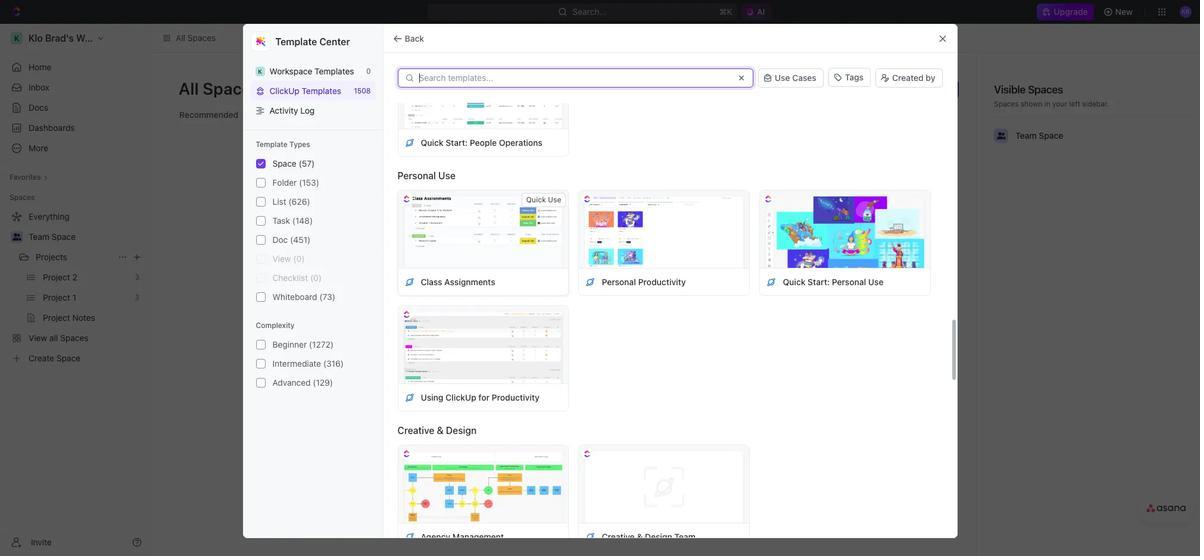 Task type: vqa. For each thing, say whether or not it's contained in the screenshot.
the left TEST
no



Task type: describe. For each thing, give the bounding box(es) containing it.
created
[[892, 73, 924, 83]]

created by
[[892, 73, 936, 83]]

all spaces joined
[[540, 244, 598, 253]]

0 vertical spatial clickup
[[270, 86, 300, 96]]

1508
[[354, 86, 371, 95]]

home
[[29, 62, 51, 72]]

creative for creative & design team
[[602, 532, 635, 542]]

cases
[[793, 73, 817, 83]]

search...
[[573, 7, 607, 17]]

shown
[[1021, 99, 1043, 108]]

class
[[421, 277, 442, 287]]

invite
[[31, 537, 52, 547]]

assignments
[[445, 277, 496, 287]]

(0) for checklist (0)
[[310, 273, 322, 283]]

docs link
[[5, 98, 147, 117]]

agency management
[[421, 532, 504, 542]]

Advanced (129) checkbox
[[256, 378, 265, 388]]

templates for workspace templates
[[315, 66, 354, 76]]

user group image inside sidebar navigation
[[12, 234, 21, 241]]

k
[[258, 68, 262, 75]]

left
[[1070, 99, 1081, 108]]

back
[[405, 33, 424, 43]]

checklist
[[273, 273, 308, 283]]

(148)
[[292, 216, 313, 226]]

template types
[[256, 140, 310, 149]]

& for creative & design
[[437, 425, 444, 436]]

Search templates... text field
[[419, 73, 730, 83]]

created by button
[[876, 69, 943, 88]]

& for creative & design team
[[637, 532, 643, 542]]

sidebar.
[[1083, 99, 1109, 108]]

personal use
[[398, 170, 456, 181]]

design for creative & design team
[[645, 532, 672, 542]]

team inside tree
[[29, 232, 49, 242]]

using clickup for productivity
[[421, 392, 540, 402]]

personal productivity
[[602, 277, 686, 287]]

dashboards
[[29, 123, 75, 133]]

people
[[470, 137, 497, 147]]

(73)
[[320, 292, 335, 302]]

use inside dropdown button
[[775, 73, 790, 83]]

complexity
[[256, 321, 295, 330]]

sidebar navigation
[[0, 24, 152, 556]]

1 vertical spatial clickup
[[446, 392, 476, 402]]

by
[[926, 73, 936, 83]]

workspace templates
[[270, 66, 354, 76]]

projects
[[36, 252, 67, 262]]

home link
[[5, 58, 147, 77]]

(1272)
[[309, 340, 334, 350]]

folder (153)
[[273, 178, 319, 188]]

activity log button
[[251, 101, 376, 120]]

new space
[[909, 84, 952, 94]]

(451)
[[290, 235, 311, 245]]

0 vertical spatial all
[[176, 33, 185, 43]]

creative & design team
[[602, 532, 696, 542]]

space inside sidebar navigation
[[52, 232, 76, 242]]

personal for personal use
[[398, 170, 436, 181]]

quick start: people operations
[[421, 137, 543, 147]]

in
[[1045, 99, 1051, 108]]

start: for personal
[[808, 277, 830, 287]]

klo brad's workspace, , element
[[255, 66, 265, 76]]

team space inside sidebar navigation
[[29, 232, 76, 242]]

your
[[1053, 99, 1068, 108]]

using
[[421, 392, 444, 402]]

quick start: personal use
[[783, 277, 884, 287]]

beginner (1272)
[[273, 340, 334, 350]]

0 vertical spatial team space
[[1016, 130, 1064, 141]]

workspace
[[270, 66, 312, 76]]

1 vertical spatial all spaces
[[179, 79, 260, 98]]

templates for clickup templates
[[302, 86, 341, 96]]

quick use button
[[522, 193, 566, 207]]

whiteboard
[[273, 292, 317, 302]]

list (626)
[[273, 197, 310, 207]]

(129)
[[313, 378, 333, 388]]

use cases
[[775, 73, 817, 83]]

0 vertical spatial all spaces
[[176, 33, 216, 43]]

doc (451)
[[273, 235, 311, 245]]

use cases button
[[758, 67, 824, 89]]

design for creative & design
[[446, 425, 477, 436]]

start: for people
[[446, 137, 468, 147]]

intermediate
[[273, 359, 321, 369]]

creative & design
[[398, 425, 477, 436]]

inbox
[[29, 82, 49, 92]]

doc
[[273, 235, 288, 245]]

(153)
[[299, 178, 319, 188]]

tags button
[[829, 68, 871, 87]]

operations
[[499, 137, 543, 147]]

use cases button
[[758, 69, 824, 88]]

task (148)
[[273, 216, 313, 226]]

management
[[453, 532, 504, 542]]

advanced
[[273, 378, 311, 388]]

quick use
[[526, 195, 562, 204]]

log
[[300, 105, 315, 116]]

space (57)
[[273, 158, 315, 169]]

dashboards link
[[5, 119, 147, 138]]

space up 'folder'
[[273, 158, 297, 169]]



Task type: locate. For each thing, give the bounding box(es) containing it.
space up projects link
[[52, 232, 76, 242]]

0 horizontal spatial design
[[446, 425, 477, 436]]

1 vertical spatial all
[[179, 79, 199, 98]]

0 horizontal spatial &
[[437, 425, 444, 436]]

space down by
[[928, 84, 952, 94]]

back button
[[388, 29, 431, 48]]

0 horizontal spatial team space
[[29, 232, 76, 242]]

space
[[928, 84, 952, 94], [1039, 130, 1064, 141], [273, 158, 297, 169], [52, 232, 76, 242]]

1 vertical spatial quick
[[526, 195, 546, 204]]

1 vertical spatial productivity
[[492, 392, 540, 402]]

template up workspace
[[276, 36, 317, 47]]

for
[[479, 392, 490, 402]]

tree
[[5, 207, 147, 368]]

tags button
[[829, 68, 871, 88]]

clickup up activity at the top left of page
[[270, 86, 300, 96]]

upgrade link
[[1037, 4, 1094, 20]]

0 vertical spatial start:
[[446, 137, 468, 147]]

view
[[273, 254, 291, 264]]

new right upgrade at the top
[[1116, 7, 1133, 17]]

1 vertical spatial team
[[29, 232, 49, 242]]

1 horizontal spatial creative
[[602, 532, 635, 542]]

favorites button
[[5, 170, 53, 185]]

task
[[273, 216, 290, 226]]

user group image
[[997, 132, 1006, 139], [12, 234, 21, 241]]

1 horizontal spatial team space
[[1016, 130, 1064, 141]]

1 horizontal spatial user group image
[[997, 132, 1006, 139]]

quick for quick use
[[526, 195, 546, 204]]

docs
[[29, 102, 48, 113]]

0
[[366, 67, 371, 76]]

start:
[[446, 137, 468, 147], [808, 277, 830, 287]]

new for new space
[[909, 84, 926, 94]]

all spaces
[[176, 33, 216, 43], [179, 79, 260, 98]]

1 vertical spatial templates
[[302, 86, 341, 96]]

1 horizontal spatial productivity
[[638, 277, 686, 287]]

2 horizontal spatial team
[[1016, 130, 1037, 141]]

1 vertical spatial creative
[[602, 532, 635, 542]]

1 vertical spatial user group image
[[12, 234, 21, 241]]

1 vertical spatial start:
[[808, 277, 830, 287]]

0 horizontal spatial clickup
[[270, 86, 300, 96]]

Intermediate (316) checkbox
[[256, 359, 265, 369]]

&
[[437, 425, 444, 436], [637, 532, 643, 542]]

tree inside sidebar navigation
[[5, 207, 147, 368]]

beginner
[[273, 340, 307, 350]]

1 vertical spatial template
[[256, 140, 288, 149]]

(57)
[[299, 158, 315, 169]]

templates down center
[[315, 66, 354, 76]]

clickup left "for"
[[446, 392, 476, 402]]

0 vertical spatial design
[[446, 425, 477, 436]]

0 horizontal spatial start:
[[446, 137, 468, 147]]

spaces inside sidebar navigation
[[10, 193, 35, 202]]

None checkbox
[[256, 197, 265, 207], [256, 216, 265, 226], [256, 235, 265, 245], [256, 254, 265, 264], [256, 273, 265, 283], [256, 293, 265, 302], [256, 197, 265, 207], [256, 216, 265, 226], [256, 235, 265, 245], [256, 254, 265, 264], [256, 273, 265, 283], [256, 293, 265, 302]]

new down created by
[[909, 84, 926, 94]]

team space down shown in the right of the page
[[1016, 130, 1064, 141]]

activity
[[270, 105, 298, 116]]

None checkbox
[[256, 159, 265, 169], [256, 178, 265, 188], [256, 159, 265, 169], [256, 178, 265, 188]]

center
[[320, 36, 350, 47]]

new space button
[[891, 80, 959, 99]]

design
[[446, 425, 477, 436], [645, 532, 672, 542]]

folder
[[273, 178, 297, 188]]

team space
[[1016, 130, 1064, 141], [29, 232, 76, 242]]

space inside button
[[928, 84, 952, 94]]

templates up activity log button
[[302, 86, 341, 96]]

1 horizontal spatial team
[[675, 532, 696, 542]]

activity log
[[270, 105, 315, 116]]

types
[[290, 140, 310, 149]]

projects link
[[36, 248, 113, 267]]

team space link
[[29, 228, 144, 247]]

template for template center
[[276, 36, 317, 47]]

all
[[176, 33, 185, 43], [179, 79, 199, 98], [540, 244, 549, 253]]

creative for creative & design
[[398, 425, 435, 436]]

2 horizontal spatial quick
[[783, 277, 806, 287]]

template
[[276, 36, 317, 47], [256, 140, 288, 149]]

1 horizontal spatial &
[[637, 532, 643, 542]]

use
[[775, 73, 790, 83], [438, 170, 456, 181], [548, 195, 562, 204], [869, 277, 884, 287]]

0 vertical spatial (0)
[[293, 254, 305, 264]]

0 vertical spatial user group image
[[997, 132, 1006, 139]]

0 horizontal spatial quick
[[421, 137, 444, 147]]

1 horizontal spatial start:
[[808, 277, 830, 287]]

template for template types
[[256, 140, 288, 149]]

1 vertical spatial design
[[645, 532, 672, 542]]

team space up projects
[[29, 232, 76, 242]]

personal
[[398, 170, 436, 181], [602, 277, 636, 287], [832, 277, 866, 287]]

(0) for view (0)
[[293, 254, 305, 264]]

(0) up (73)
[[310, 273, 322, 283]]

template left types
[[256, 140, 288, 149]]

quick
[[421, 137, 444, 147], [526, 195, 546, 204], [783, 277, 806, 287]]

1 vertical spatial (0)
[[310, 273, 322, 283]]

created by button
[[876, 69, 943, 88]]

1 horizontal spatial quick
[[526, 195, 546, 204]]

quick inside button
[[526, 195, 546, 204]]

1 horizontal spatial clickup
[[446, 392, 476, 402]]

0 horizontal spatial team
[[29, 232, 49, 242]]

checklist (0)
[[273, 273, 322, 283]]

Beginner (1272) checkbox
[[256, 340, 265, 350]]

2 vertical spatial quick
[[783, 277, 806, 287]]

favorites
[[10, 173, 41, 182]]

inbox link
[[5, 78, 147, 97]]

list
[[273, 197, 286, 207]]

⌘k
[[720, 7, 733, 17]]

0 vertical spatial productivity
[[638, 277, 686, 287]]

intermediate (316)
[[273, 359, 344, 369]]

new inside button
[[909, 84, 926, 94]]

new for new
[[1116, 7, 1133, 17]]

2 vertical spatial team
[[675, 532, 696, 542]]

0 vertical spatial new
[[1116, 7, 1133, 17]]

0 horizontal spatial new
[[909, 84, 926, 94]]

advanced (129)
[[273, 378, 333, 388]]

personal for personal productivity
[[602, 277, 636, 287]]

0 vertical spatial creative
[[398, 425, 435, 436]]

2 horizontal spatial personal
[[832, 277, 866, 287]]

0 horizontal spatial (0)
[[293, 254, 305, 264]]

templates
[[315, 66, 354, 76], [302, 86, 341, 96]]

1 vertical spatial &
[[637, 532, 643, 542]]

1 horizontal spatial new
[[1116, 7, 1133, 17]]

0 vertical spatial templates
[[315, 66, 354, 76]]

1 horizontal spatial design
[[645, 532, 672, 542]]

(626)
[[289, 197, 310, 207]]

2 vertical spatial all
[[540, 244, 549, 253]]

view (0)
[[273, 254, 305, 264]]

1 vertical spatial new
[[909, 84, 926, 94]]

quick for quick start: people operations
[[421, 137, 444, 147]]

new inside button
[[1116, 7, 1133, 17]]

productivity
[[638, 277, 686, 287], [492, 392, 540, 402]]

visible
[[994, 83, 1026, 96]]

0 vertical spatial quick
[[421, 137, 444, 147]]

creative
[[398, 425, 435, 436], [602, 532, 635, 542]]

clickup templates
[[270, 86, 341, 96]]

whiteboard (73)
[[273, 292, 335, 302]]

0 horizontal spatial personal
[[398, 170, 436, 181]]

0 horizontal spatial productivity
[[492, 392, 540, 402]]

new button
[[1099, 2, 1140, 21]]

1 horizontal spatial (0)
[[310, 273, 322, 283]]

tags
[[845, 72, 864, 82]]

0 horizontal spatial creative
[[398, 425, 435, 436]]

1 horizontal spatial personal
[[602, 277, 636, 287]]

0 horizontal spatial user group image
[[12, 234, 21, 241]]

agency
[[421, 532, 450, 542]]

(0) right 'view'
[[293, 254, 305, 264]]

template center
[[276, 36, 350, 47]]

visible spaces spaces shown in your left sidebar.
[[994, 83, 1109, 108]]

tree containing team space
[[5, 207, 147, 368]]

1 vertical spatial team space
[[29, 232, 76, 242]]

0 vertical spatial &
[[437, 425, 444, 436]]

(0)
[[293, 254, 305, 264], [310, 273, 322, 283]]

spaces
[[188, 33, 216, 43], [203, 79, 260, 98], [1028, 83, 1063, 96], [994, 99, 1019, 108], [10, 193, 35, 202], [551, 244, 575, 253]]

quick for quick start: personal use
[[783, 277, 806, 287]]

0 vertical spatial team
[[1016, 130, 1037, 141]]

class assignments
[[421, 277, 496, 287]]

0 vertical spatial template
[[276, 36, 317, 47]]

clickup
[[270, 86, 300, 96], [446, 392, 476, 402]]

upgrade
[[1054, 7, 1088, 17]]

space down in
[[1039, 130, 1064, 141]]



